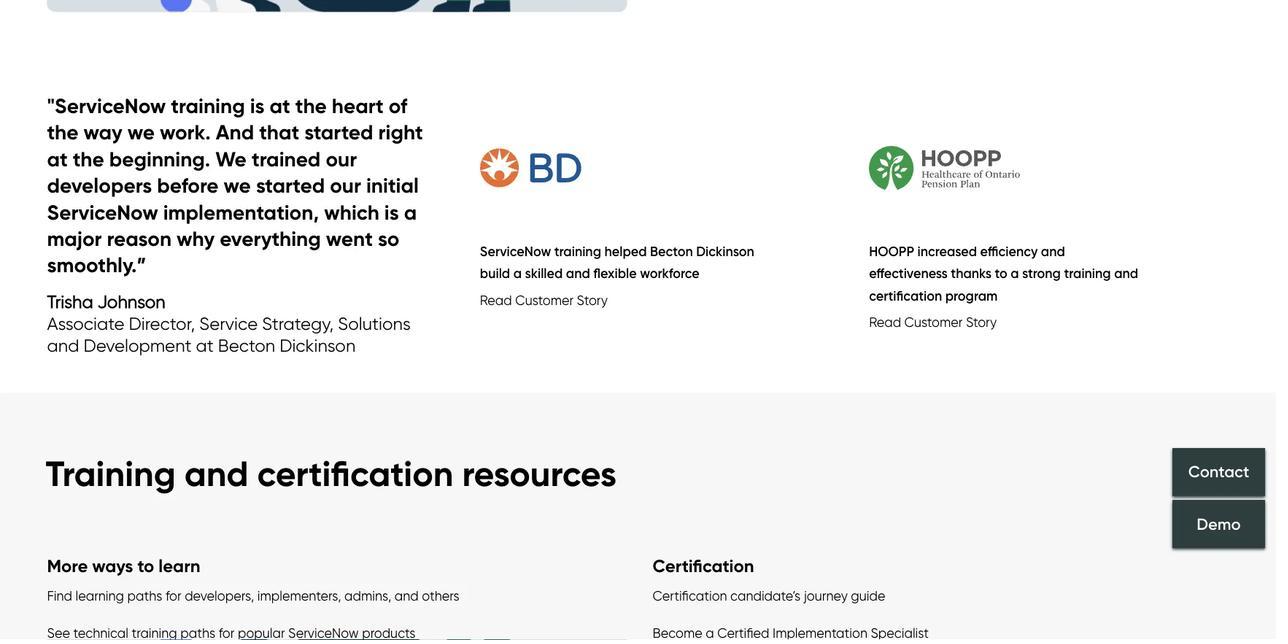 Task type: locate. For each thing, give the bounding box(es) containing it.
1 horizontal spatial at
[[196, 335, 214, 356]]

the
[[295, 93, 327, 118], [47, 119, 78, 145], [73, 146, 104, 172]]

servicenow up build
[[480, 243, 551, 259]]

1 vertical spatial read
[[869, 314, 901, 330]]

1 vertical spatial story
[[966, 314, 997, 330]]

journey
[[804, 588, 848, 604]]

story
[[577, 292, 608, 308], [966, 314, 997, 330]]

to up 'paths'
[[137, 555, 154, 577]]

a down efficiency
[[1011, 265, 1019, 281]]

training
[[46, 451, 176, 495]]

we up implementation, in the top left of the page
[[224, 173, 251, 198]]

we
[[128, 119, 155, 145], [224, 173, 251, 198]]

1 horizontal spatial servicenow
[[480, 243, 551, 259]]

solutions
[[338, 313, 411, 334]]

to inside the hoopp increased efficiency and effectiveness thanks to a strong training and certification program
[[995, 265, 1008, 281]]

1 horizontal spatial is
[[385, 199, 399, 225]]

0 horizontal spatial training
[[171, 93, 245, 118]]

dickinson inside trisha johnson associate director, service strategy, solutions and development at becton dickinson
[[280, 335, 356, 356]]

1 vertical spatial becton
[[218, 335, 275, 356]]

story down program
[[966, 314, 997, 330]]

1 vertical spatial training
[[554, 243, 601, 259]]

1 horizontal spatial a
[[514, 265, 522, 281]]

certification candidate's journey guide
[[653, 588, 886, 604]]

more ways to learn
[[47, 555, 200, 577]]

0 vertical spatial read customer story
[[480, 292, 608, 308]]

certification
[[869, 288, 942, 304], [257, 451, 454, 495]]

1 vertical spatial servicenow
[[480, 243, 551, 259]]

is down initial on the left
[[385, 199, 399, 225]]

servicenow down developers
[[47, 199, 158, 225]]

0 horizontal spatial becton
[[218, 335, 275, 356]]

effectiveness
[[869, 265, 948, 281]]

certification for certification candidate's journey guide
[[653, 588, 727, 604]]

a
[[404, 199, 417, 225], [514, 265, 522, 281], [1011, 265, 1019, 281]]

2 vertical spatial at
[[196, 335, 214, 356]]

find
[[47, 588, 72, 604]]

0 vertical spatial to
[[995, 265, 1008, 281]]

1 horizontal spatial read customer story
[[869, 314, 997, 330]]

2 certification from the top
[[653, 588, 727, 604]]

training inside "servicenow training is at the heart of the way we work. and that started right at the beginning. we trained our developers before we started our initial servicenow implementation, which is a major reason why everything went so smoothly."
[[171, 93, 245, 118]]

1 vertical spatial customer
[[905, 314, 963, 330]]

0 horizontal spatial dickinson
[[280, 335, 356, 356]]

and inside trisha johnson associate director, service strategy, solutions and development at becton dickinson
[[47, 335, 79, 356]]

went
[[326, 226, 373, 251]]

1 vertical spatial certification
[[653, 588, 727, 604]]

trisha
[[47, 291, 93, 312]]

read customer story down skilled
[[480, 292, 608, 308]]

the up developers
[[73, 146, 104, 172]]

2 horizontal spatial at
[[270, 93, 290, 118]]

becton inside trisha johnson associate director, service strategy, solutions and development at becton dickinson
[[218, 335, 275, 356]]

more
[[47, 555, 88, 577]]

demo link
[[1173, 500, 1266, 548]]

1 horizontal spatial dickinson
[[696, 243, 755, 259]]

1 horizontal spatial certification
[[869, 288, 942, 304]]

0 vertical spatial training
[[171, 93, 245, 118]]

and
[[1041, 243, 1065, 259], [566, 265, 590, 281], [1115, 265, 1139, 281], [47, 335, 79, 356], [184, 451, 249, 495], [395, 588, 419, 604]]

servicenow
[[47, 199, 158, 225], [480, 243, 551, 259]]

customer down program
[[905, 314, 963, 330]]

everything
[[220, 226, 321, 251]]

to
[[995, 265, 1008, 281], [137, 555, 154, 577]]

2 horizontal spatial a
[[1011, 265, 1019, 281]]

story for strong
[[966, 314, 997, 330]]

1 horizontal spatial story
[[966, 314, 997, 330]]

0 vertical spatial becton
[[650, 243, 693, 259]]

1 horizontal spatial training
[[554, 243, 601, 259]]

0 vertical spatial our
[[326, 146, 357, 172]]

becton dickinson logo image
[[480, 112, 745, 224]]

becton
[[650, 243, 693, 259], [218, 335, 275, 356]]

0 vertical spatial dickinson
[[696, 243, 755, 259]]

program
[[946, 288, 998, 304]]

0 horizontal spatial read customer story
[[480, 292, 608, 308]]

training inside servicenow training helped becton dickinson build a skilled and flexible workforce
[[554, 243, 601, 259]]

started down trained
[[256, 173, 325, 198]]

at up developers
[[47, 146, 68, 172]]

0 vertical spatial is
[[250, 93, 265, 118]]

"servicenow
[[47, 93, 166, 118]]

1 vertical spatial the
[[47, 119, 78, 145]]

candidate's
[[731, 588, 801, 604]]

1 vertical spatial at
[[47, 146, 68, 172]]

heart
[[332, 93, 384, 118]]

becton down service
[[218, 335, 275, 356]]

0 vertical spatial we
[[128, 119, 155, 145]]

trained
[[252, 146, 321, 172]]

a down initial on the left
[[404, 199, 417, 225]]

1 certification from the top
[[653, 555, 754, 577]]

thanks
[[951, 265, 992, 281]]

customer
[[515, 292, 574, 308], [905, 314, 963, 330]]

0 vertical spatial certification
[[869, 288, 942, 304]]

0 horizontal spatial servicenow
[[47, 199, 158, 225]]

read customer story for build
[[480, 292, 608, 308]]

dickinson up workforce
[[696, 243, 755, 259]]

1 vertical spatial dickinson
[[280, 335, 356, 356]]

our
[[326, 146, 357, 172], [330, 173, 361, 198]]

training and certification resources
[[46, 451, 617, 495]]

the left the way
[[47, 119, 78, 145]]

1 vertical spatial read customer story
[[869, 314, 997, 330]]

a right build
[[514, 265, 522, 281]]

to down efficiency
[[995, 265, 1008, 281]]

and
[[216, 119, 254, 145]]

at down service
[[196, 335, 214, 356]]

developers
[[47, 173, 152, 198]]

at up the that
[[270, 93, 290, 118]]

why
[[177, 226, 215, 251]]

1 vertical spatial to
[[137, 555, 154, 577]]

certification for certification
[[653, 555, 754, 577]]

workforce
[[640, 265, 700, 281]]

started
[[304, 119, 373, 145], [256, 173, 325, 198]]

we up the beginning.
[[128, 119, 155, 145]]

a inside servicenow training helped becton dickinson build a skilled and flexible workforce
[[514, 265, 522, 281]]

0 horizontal spatial at
[[47, 146, 68, 172]]

is
[[250, 93, 265, 118], [385, 199, 399, 225]]

reason
[[107, 226, 172, 251]]

training right strong
[[1064, 265, 1111, 281]]

the up the that
[[295, 93, 327, 118]]

work.
[[160, 119, 211, 145]]

training inside the hoopp increased efficiency and effectiveness thanks to a strong training and certification program
[[1064, 265, 1111, 281]]

so
[[378, 226, 399, 251]]

implementers,
[[257, 588, 341, 604]]

becton inside servicenow training helped becton dickinson build a skilled and flexible workforce
[[650, 243, 693, 259]]

at
[[270, 93, 290, 118], [47, 146, 68, 172], [196, 335, 214, 356]]

resources
[[462, 451, 617, 495]]

0 horizontal spatial customer
[[515, 292, 574, 308]]

customer down skilled
[[515, 292, 574, 308]]

read customer story down program
[[869, 314, 997, 330]]

started down "heart"
[[304, 119, 373, 145]]

initial
[[366, 173, 419, 198]]

training
[[171, 93, 245, 118], [554, 243, 601, 259], [1064, 265, 1111, 281]]

2 vertical spatial training
[[1064, 265, 1111, 281]]

of
[[389, 93, 407, 118]]

certification inside certification candidate's journey guide link
[[653, 588, 727, 604]]

read customer story
[[480, 292, 608, 308], [869, 314, 997, 330]]

training up skilled
[[554, 243, 601, 259]]

1 horizontal spatial customer
[[905, 314, 963, 330]]

read
[[480, 292, 512, 308], [869, 314, 901, 330]]

demo
[[1197, 514, 1241, 534]]

servicenow inside servicenow training helped becton dickinson build a skilled and flexible workforce
[[480, 243, 551, 259]]

others
[[422, 588, 460, 604]]

major
[[47, 226, 102, 251]]

1 horizontal spatial to
[[995, 265, 1008, 281]]

read down "effectiveness"
[[869, 314, 901, 330]]

0 vertical spatial customer
[[515, 292, 574, 308]]

we
[[216, 146, 247, 172]]

that
[[259, 119, 299, 145]]

flexible
[[594, 265, 637, 281]]

2 vertical spatial the
[[73, 146, 104, 172]]

is up the that
[[250, 93, 265, 118]]

0 horizontal spatial is
[[250, 93, 265, 118]]

service
[[199, 313, 258, 334]]

smoothly."
[[47, 252, 146, 278]]

customer for thanks
[[905, 314, 963, 330]]

0 horizontal spatial story
[[577, 292, 608, 308]]

1 horizontal spatial becton
[[650, 243, 693, 259]]

0 horizontal spatial a
[[404, 199, 417, 225]]

learning
[[76, 588, 124, 604]]

dickinson down the strategy,
[[280, 335, 356, 356]]

training up work. at the left
[[171, 93, 245, 118]]

dickinson
[[696, 243, 755, 259], [280, 335, 356, 356]]

0 vertical spatial read
[[480, 292, 512, 308]]

1 horizontal spatial read
[[869, 314, 901, 330]]

0 horizontal spatial read
[[480, 292, 512, 308]]

0 vertical spatial servicenow
[[47, 199, 158, 225]]

1 vertical spatial certification
[[257, 451, 454, 495]]

training for servicenow
[[554, 243, 601, 259]]

strategy,
[[262, 313, 334, 334]]

0 vertical spatial story
[[577, 292, 608, 308]]

story down flexible
[[577, 292, 608, 308]]

guide
[[851, 588, 886, 604]]

contact
[[1189, 462, 1250, 481]]

1 horizontal spatial we
[[224, 173, 251, 198]]

trisha johnson associate director, service strategy, solutions and development at becton dickinson
[[47, 291, 411, 356]]

customer for build
[[515, 292, 574, 308]]

training for "servicenow
[[171, 93, 245, 118]]

1 vertical spatial we
[[224, 173, 251, 198]]

2 horizontal spatial training
[[1064, 265, 1111, 281]]

a inside the hoopp increased efficiency and effectiveness thanks to a strong training and certification program
[[1011, 265, 1019, 281]]

certification
[[653, 555, 754, 577], [653, 588, 727, 604]]

before
[[157, 173, 219, 198]]

servicenow inside "servicenow training is at the heart of the way we work. and that started right at the beginning. we trained our developers before we started our initial servicenow implementation, which is a major reason why everything went so smoothly."
[[47, 199, 158, 225]]

read down build
[[480, 292, 512, 308]]

becton up workforce
[[650, 243, 693, 259]]

0 vertical spatial certification
[[653, 555, 754, 577]]

1 vertical spatial is
[[385, 199, 399, 225]]



Task type: describe. For each thing, give the bounding box(es) containing it.
0 vertical spatial the
[[295, 93, 327, 118]]

build
[[480, 265, 510, 281]]

find learning paths for developers, implementers, admins, and others link
[[47, 588, 460, 607]]

a inside "servicenow training is at the heart of the way we work. and that started right at the beginning. we trained our developers before we started our initial servicenow implementation, which is a major reason why everything went so smoothly."
[[404, 199, 417, 225]]

and inside servicenow training helped becton dickinson build a skilled and flexible workforce
[[566, 265, 590, 281]]

strong
[[1023, 265, 1061, 281]]

helped
[[605, 243, 647, 259]]

which
[[324, 199, 379, 225]]

1 vertical spatial started
[[256, 173, 325, 198]]

developers,
[[185, 588, 254, 604]]

paths
[[127, 588, 162, 604]]

implementation,
[[163, 199, 319, 225]]

hoopp increased efficiency and effectiveness thanks to a strong training and certification program
[[869, 243, 1139, 304]]

servicenow training helped becton dickinson build a skilled and flexible workforce
[[480, 243, 755, 281]]

skilled
[[525, 265, 563, 281]]

story for and
[[577, 292, 608, 308]]

right
[[378, 119, 423, 145]]

director,
[[129, 313, 195, 334]]

certification inside the hoopp increased efficiency and effectiveness thanks to a strong training and certification program
[[869, 288, 942, 304]]

beginning.
[[109, 146, 210, 172]]

associate
[[47, 313, 124, 334]]

johnson
[[98, 291, 165, 312]]

way
[[84, 119, 122, 145]]

contact link
[[1173, 448, 1266, 496]]

learn
[[159, 555, 200, 577]]

for
[[166, 588, 181, 604]]

0 vertical spatial at
[[270, 93, 290, 118]]

read customer story for thanks
[[869, 314, 997, 330]]

hoopp
[[869, 243, 915, 259]]

at inside trisha johnson associate director, service strategy, solutions and development at becton dickinson
[[196, 335, 214, 356]]

efficiency
[[981, 243, 1038, 259]]

1 vertical spatial our
[[330, 173, 361, 198]]

increased
[[918, 243, 977, 259]]

ways
[[92, 555, 133, 577]]

0 horizontal spatial to
[[137, 555, 154, 577]]

0 vertical spatial started
[[304, 119, 373, 145]]

development
[[84, 335, 192, 356]]

"servicenow training is at the heart of the way we work. and that started right at the beginning. we trained our developers before we started our initial servicenow implementation, which is a major reason why everything went so smoothly."
[[47, 93, 423, 278]]

0 horizontal spatial certification
[[257, 451, 454, 495]]

admins,
[[345, 588, 391, 604]]

read for hoopp increased efficiency and effectiveness thanks to a strong training and certification program
[[869, 314, 901, 330]]

0 horizontal spatial we
[[128, 119, 155, 145]]

certification candidate's journey guide link
[[653, 588, 886, 607]]

read for servicenow training helped becton dickinson build a skilled and flexible workforce
[[480, 292, 512, 308]]

find learning paths for developers, implementers, admins, and others
[[47, 588, 460, 604]]

hoopp logo image
[[869, 112, 1134, 224]]

dickinson inside servicenow training helped becton dickinson build a skilled and flexible workforce
[[696, 243, 755, 259]]



Task type: vqa. For each thing, say whether or not it's contained in the screenshot.
candidate's
yes



